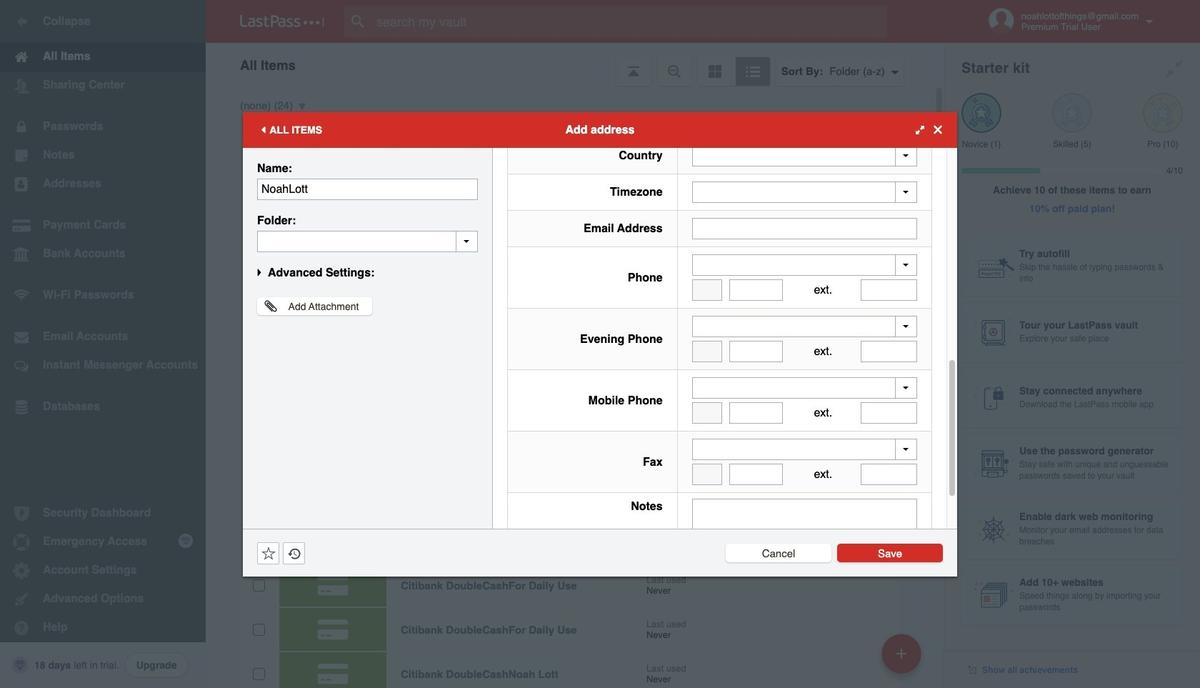 Task type: locate. For each thing, give the bounding box(es) containing it.
vault options navigation
[[206, 43, 945, 86]]

None text field
[[861, 279, 917, 301], [692, 341, 722, 362], [692, 402, 722, 424], [861, 402, 917, 424], [692, 464, 722, 485], [729, 464, 783, 485], [861, 279, 917, 301], [692, 341, 722, 362], [692, 402, 722, 424], [861, 402, 917, 424], [692, 464, 722, 485], [729, 464, 783, 485]]

None text field
[[257, 178, 478, 200], [692, 218, 917, 239], [257, 230, 478, 252], [692, 279, 722, 301], [729, 279, 783, 301], [729, 341, 783, 362], [861, 341, 917, 362], [729, 402, 783, 424], [861, 464, 917, 485], [692, 499, 917, 587], [257, 178, 478, 200], [692, 218, 917, 239], [257, 230, 478, 252], [692, 279, 722, 301], [729, 279, 783, 301], [729, 341, 783, 362], [861, 341, 917, 362], [729, 402, 783, 424], [861, 464, 917, 485], [692, 499, 917, 587]]

dialog
[[243, 0, 957, 597]]

lastpass image
[[240, 15, 324, 28]]

search my vault text field
[[344, 6, 915, 37]]

main navigation navigation
[[0, 0, 206, 688]]

new item navigation
[[877, 629, 930, 688]]

new item image
[[897, 648, 907, 658]]



Task type: describe. For each thing, give the bounding box(es) containing it.
Search search field
[[344, 6, 915, 37]]



Task type: vqa. For each thing, say whether or not it's contained in the screenshot.
Main navigation NAVIGATION
yes



